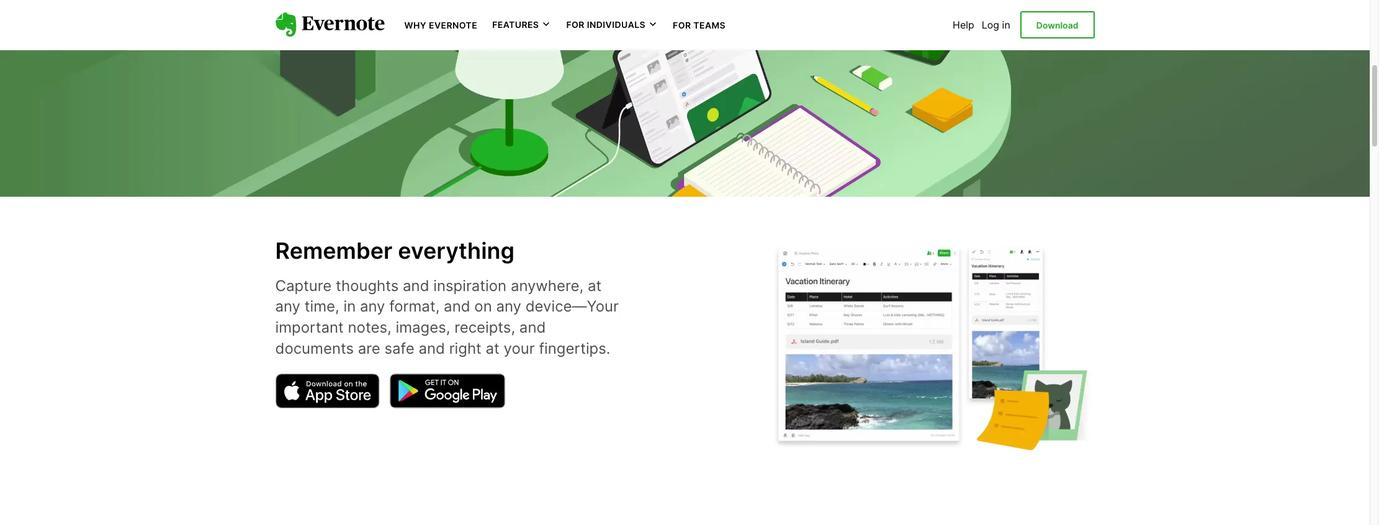Task type: vqa. For each thing, say whether or not it's contained in the screenshot.
the leftmost For
yes



Task type: locate. For each thing, give the bounding box(es) containing it.
time,
[[305, 298, 340, 316]]

0 horizontal spatial for
[[567, 19, 585, 30]]

for for for individuals
[[567, 19, 585, 30]]

in inside capture thoughts and inspiration anywhere, at any time, in any format, and on any device—your important notes, images, receipts, and documents are safe and right at your fingertips.
[[344, 298, 356, 316]]

device—your
[[526, 298, 619, 316]]

illustration of many devices using evernote image
[[0, 0, 1371, 197]]

help link
[[953, 19, 975, 31]]

for left teams
[[673, 20, 691, 30]]

for left individuals
[[567, 19, 585, 30]]

log in link
[[982, 19, 1011, 31]]

download link
[[1021, 11, 1095, 39]]

in right log
[[1003, 19, 1011, 31]]

2 horizontal spatial any
[[496, 298, 522, 316]]

1 vertical spatial in
[[344, 298, 356, 316]]

for
[[567, 19, 585, 30], [673, 20, 691, 30]]

1 horizontal spatial at
[[588, 277, 602, 295]]

1 horizontal spatial any
[[360, 298, 385, 316]]

at up the device—your
[[588, 277, 602, 295]]

and
[[403, 277, 429, 295], [444, 298, 470, 316], [520, 319, 546, 337], [419, 339, 445, 357]]

for inside for teams link
[[673, 20, 691, 30]]

capture
[[275, 277, 332, 295]]

2 any from the left
[[360, 298, 385, 316]]

at
[[588, 277, 602, 295], [486, 339, 500, 357]]

remember
[[275, 237, 393, 265]]

important
[[275, 319, 344, 337]]

1 horizontal spatial for
[[673, 20, 691, 30]]

1 horizontal spatial in
[[1003, 19, 1011, 31]]

evernote
[[429, 20, 478, 30]]

for inside for individuals button
[[567, 19, 585, 30]]

features button
[[493, 19, 552, 31]]

why evernote
[[405, 20, 478, 30]]

log in
[[982, 19, 1011, 31]]

0 horizontal spatial any
[[275, 298, 301, 316]]

0 horizontal spatial at
[[486, 339, 500, 357]]

any right on
[[496, 298, 522, 316]]

0 vertical spatial at
[[588, 277, 602, 295]]

at down the receipts,
[[486, 339, 500, 357]]

3 any from the left
[[496, 298, 522, 316]]

0 horizontal spatial in
[[344, 298, 356, 316]]

in down thoughts
[[344, 298, 356, 316]]

and up format,
[[403, 277, 429, 295]]

and down inspiration
[[444, 298, 470, 316]]

any up notes,
[[360, 298, 385, 316]]

any down 'capture'
[[275, 298, 301, 316]]

in
[[1003, 19, 1011, 31], [344, 298, 356, 316]]

and up the your
[[520, 319, 546, 337]]

features
[[493, 19, 539, 30]]

fingertips.
[[539, 339, 611, 357]]

any
[[275, 298, 301, 316], [360, 298, 385, 316], [496, 298, 522, 316]]

for teams
[[673, 20, 726, 30]]

1 any from the left
[[275, 298, 301, 316]]

why evernote link
[[405, 19, 478, 31]]



Task type: describe. For each thing, give the bounding box(es) containing it.
your
[[504, 339, 535, 357]]

individuals
[[587, 19, 646, 30]]

log
[[982, 19, 1000, 31]]

remember everything
[[275, 237, 515, 265]]

download
[[1037, 20, 1079, 30]]

inspiration
[[434, 277, 507, 295]]

for teams link
[[673, 19, 726, 31]]

and down images,
[[419, 339, 445, 357]]

format,
[[389, 298, 440, 316]]

safe
[[385, 339, 415, 357]]

right
[[449, 339, 482, 357]]

anywhere,
[[511, 277, 584, 295]]

why
[[405, 20, 427, 30]]

for individuals button
[[567, 19, 658, 31]]

are
[[358, 339, 381, 357]]

evernote logo image
[[275, 12, 385, 37]]

on
[[475, 298, 492, 316]]

everything
[[398, 237, 515, 265]]

capture thoughts and inspiration anywhere, at any time, in any format, and on any device—your important notes, images, receipts, and documents are safe and right at your fingertips.
[[275, 277, 619, 357]]

0 vertical spatial in
[[1003, 19, 1011, 31]]

images,
[[396, 319, 450, 337]]

notes,
[[348, 319, 392, 337]]

receipts,
[[455, 319, 516, 337]]

for for for teams
[[673, 20, 691, 30]]

capture everything with evernote image
[[772, 240, 1095, 455]]

help
[[953, 19, 975, 31]]

for individuals
[[567, 19, 646, 30]]

documents
[[275, 339, 354, 357]]

teams
[[694, 20, 726, 30]]

thoughts
[[336, 277, 399, 295]]

1 vertical spatial at
[[486, 339, 500, 357]]



